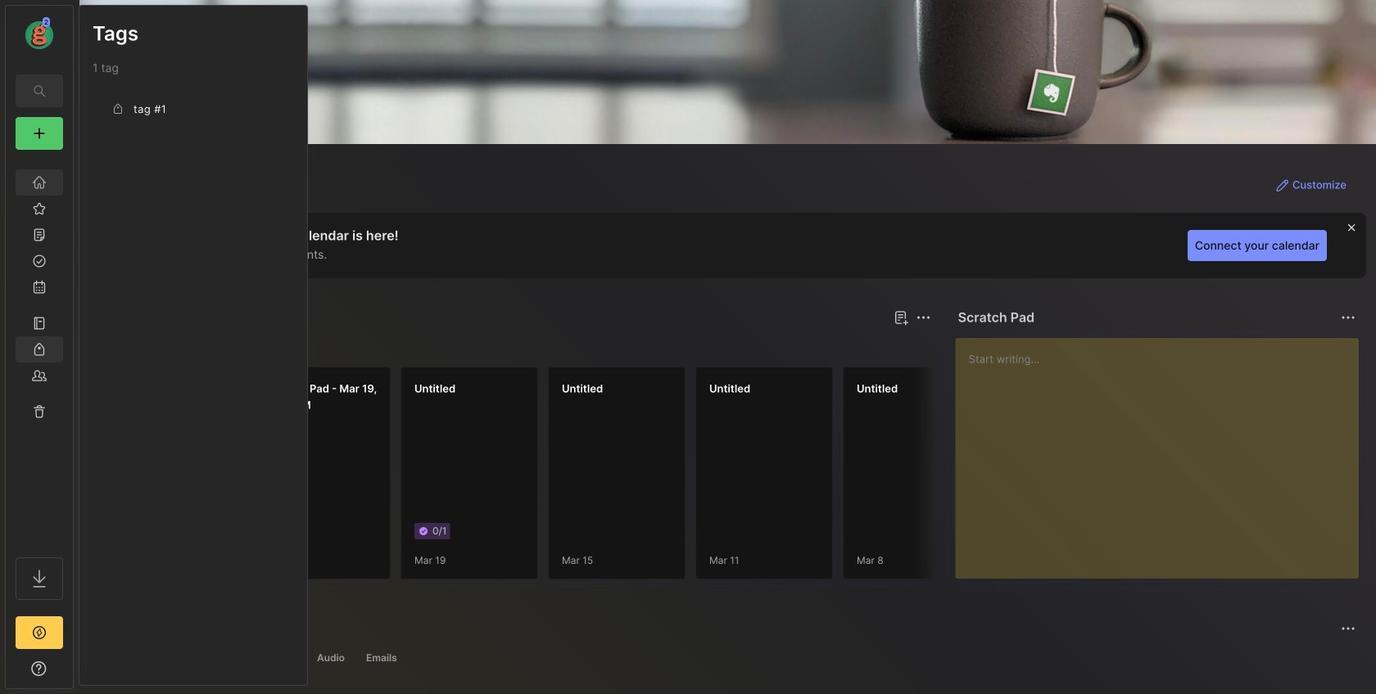 Task type: describe. For each thing, give the bounding box(es) containing it.
main element
[[0, 0, 79, 695]]

click to expand image
[[72, 665, 84, 684]]

home image
[[31, 175, 48, 191]]

tree inside the main element
[[6, 160, 73, 543]]



Task type: locate. For each thing, give the bounding box(es) containing it.
tab
[[164, 338, 230, 357], [234, 649, 303, 669], [310, 649, 352, 669], [359, 649, 405, 669]]

tab list
[[109, 649, 1354, 669]]

tree
[[6, 160, 73, 543]]

row group
[[106, 367, 1377, 590]]

WHAT'S NEW field
[[6, 656, 73, 683]]

Account field
[[6, 16, 73, 52]]

edit search image
[[30, 81, 49, 101]]

upgrade image
[[30, 624, 49, 643]]

Start writing… text field
[[969, 338, 1359, 566]]



Task type: vqa. For each thing, say whether or not it's contained in the screenshot.
the Edit search icon
yes



